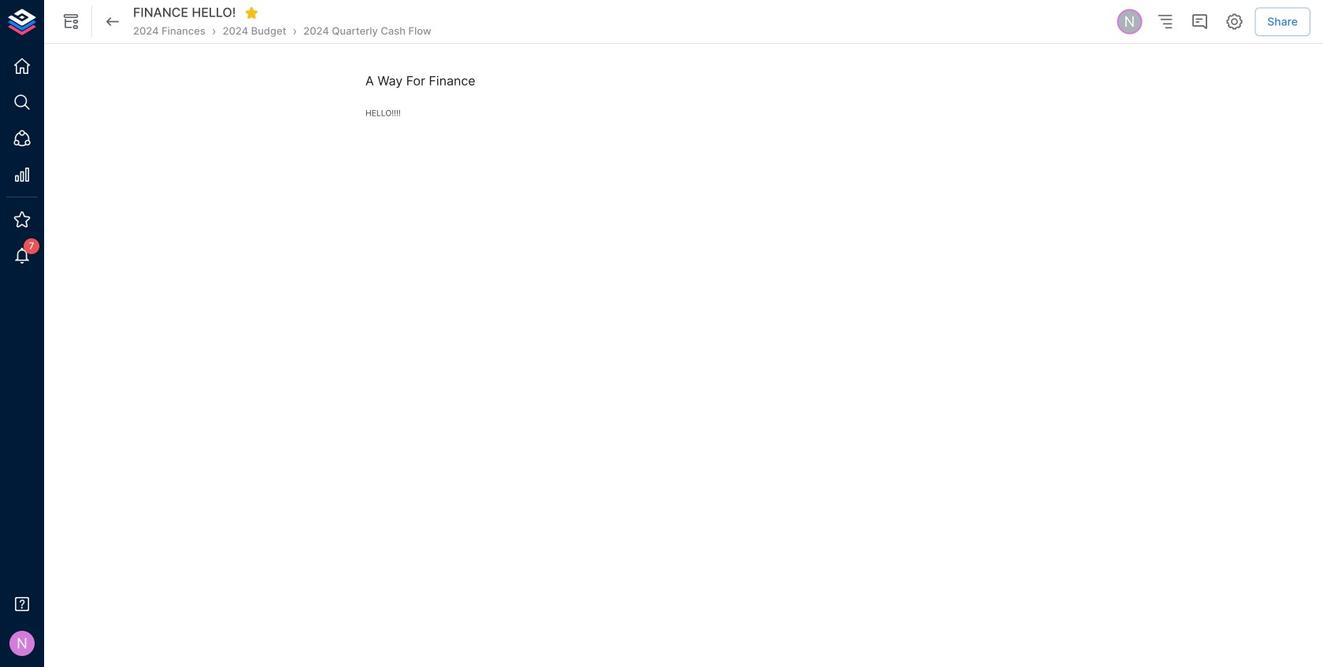Task type: vqa. For each thing, say whether or not it's contained in the screenshot.
Opening paragraph: Have you seen Road Runner? Yeah. That's ACME.
no



Task type: describe. For each thing, give the bounding box(es) containing it.
comments image
[[1190, 12, 1209, 31]]

table of contents image
[[1156, 12, 1175, 31]]

show wiki image
[[61, 12, 80, 31]]



Task type: locate. For each thing, give the bounding box(es) containing it.
settings image
[[1225, 12, 1244, 31]]

remove favorite image
[[245, 6, 259, 20]]

go back image
[[103, 12, 122, 31]]



